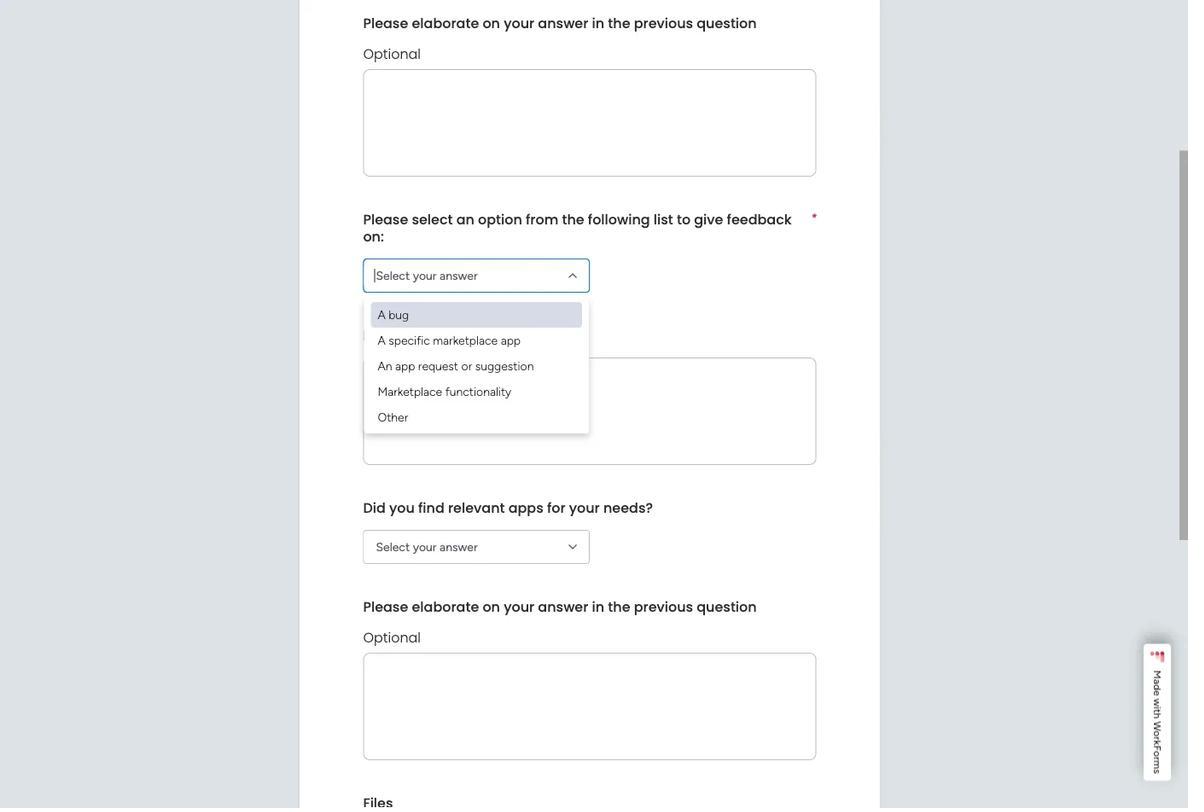 Task type: locate. For each thing, give the bounding box(es) containing it.
1 group from the top
[[363, 1, 817, 198]]

or
[[461, 359, 472, 374]]

1 vertical spatial the
[[562, 210, 584, 229]]

specific
[[389, 334, 430, 348]]

2 vertical spatial please
[[363, 598, 408, 617]]

optional
[[363, 44, 421, 64], [363, 628, 421, 647]]

0 vertical spatial optional
[[363, 44, 421, 64]]

optional element for second please elaborate on your answer in the previous question element from the bottom of the form 'form'
[[363, 44, 817, 64]]

0 vertical spatial the
[[608, 14, 630, 33]]

1 in from the top
[[592, 14, 604, 33]]

please elaborate on your answer in the previous question for second please elaborate on your answer in the previous question element from the bottom of the form 'form'
[[363, 14, 757, 33]]

1 vertical spatial please
[[363, 210, 408, 229]]

1 vertical spatial question
[[697, 598, 757, 617]]

from
[[526, 210, 559, 229]]

did you find relevant apps for your needs? element
[[363, 499, 653, 518]]

app right an
[[395, 359, 415, 374]]

please elaborate on your answer in the previous question
[[363, 14, 757, 33], [363, 598, 757, 617]]

0 vertical spatial please elaborate on your answer in the previous question element
[[363, 14, 757, 33]]

0 vertical spatial select
[[376, 269, 410, 283]]

1 vertical spatial o
[[1152, 751, 1164, 757]]

0 vertical spatial question
[[697, 14, 757, 33]]

optional element
[[363, 44, 817, 64], [363, 628, 817, 647]]

1 on from the top
[[483, 14, 500, 33]]

1 a from the top
[[378, 308, 386, 323]]

1 horizontal spatial app
[[501, 334, 521, 348]]

0 vertical spatial on
[[483, 14, 500, 33]]

e
[[1152, 691, 1164, 696]]

2 a from the top
[[378, 334, 386, 348]]

marketplace
[[433, 334, 498, 348]]

1 optional element from the top
[[363, 44, 817, 64]]

1 previous from the top
[[634, 14, 693, 33]]

1 vertical spatial please elaborate on your answer in the previous question element
[[363, 598, 757, 617]]

a up an
[[378, 334, 386, 348]]

answer
[[538, 14, 588, 33], [440, 269, 478, 283], [440, 540, 478, 555], [538, 598, 588, 617]]

*
[[811, 211, 817, 224], [481, 327, 486, 340]]

d
[[1152, 685, 1164, 691]]

1 r from the top
[[1152, 737, 1164, 741]]

elaborate
[[412, 14, 479, 33], [412, 598, 479, 617]]

m a d e w i t h w o r k f o r m s
[[1152, 671, 1164, 774]]

app up suggestion
[[501, 334, 521, 348]]

please for second please elaborate on your answer in the previous question element from the bottom of the form 'form'
[[363, 14, 408, 33]]

3 please from the top
[[363, 598, 408, 617]]

0 vertical spatial in
[[592, 14, 604, 33]]

Feedback details text field
[[363, 358, 817, 466]]

1 vertical spatial app
[[395, 359, 415, 374]]

2 select your answer from the top
[[376, 540, 478, 555]]

0 vertical spatial please
[[363, 14, 408, 33]]

a
[[378, 308, 386, 323], [378, 334, 386, 348]]

* up suggestion
[[481, 327, 486, 340]]

0 vertical spatial elaborate
[[412, 14, 479, 33]]

select your answer down find
[[376, 540, 478, 555]]

on
[[483, 14, 500, 33], [483, 598, 500, 617]]

1 please elaborate on your answer in the previous question text field from the top
[[363, 70, 817, 177]]

select up a bug
[[376, 269, 410, 283]]

1 vertical spatial group
[[363, 585, 817, 781]]

1 vertical spatial please elaborate on your answer in the previous question text field
[[363, 653, 817, 761]]

feedback
[[363, 326, 431, 345]]

o
[[1152, 731, 1164, 737], [1152, 751, 1164, 757]]

0 vertical spatial select your answer
[[376, 269, 478, 283]]

r
[[1152, 737, 1164, 741], [1152, 757, 1164, 761]]

1 horizontal spatial *
[[811, 211, 817, 224]]

select your answer inside please select an option from the following list to give feedback on: group
[[376, 269, 478, 283]]

o up k
[[1152, 731, 1164, 737]]

Please elaborate on your answer in the previous question text field
[[363, 70, 817, 177], [363, 653, 817, 761]]

app
[[501, 334, 521, 348], [395, 359, 415, 374]]

1 optional from the top
[[363, 44, 421, 64]]

0 vertical spatial please elaborate on your answer in the previous question
[[363, 14, 757, 33]]

select
[[376, 269, 410, 283], [376, 540, 410, 555]]

please elaborate on your answer in the previous question text field for second please elaborate on your answer in the previous question element from the bottom of the form 'form'
[[363, 70, 817, 177]]

to
[[677, 210, 691, 229]]

group
[[363, 1, 817, 198], [363, 585, 817, 781]]

1 vertical spatial previous
[[634, 598, 693, 617]]

please elaborate on your answer in the previous question element
[[363, 14, 757, 33], [363, 598, 757, 617]]

1 please from the top
[[363, 14, 408, 33]]

on for first please elaborate on your answer in the previous question element from the bottom
[[483, 598, 500, 617]]

1 select from the top
[[376, 269, 410, 283]]

answer inside did you find relevant apps for your needs? group
[[440, 540, 478, 555]]

m
[[1152, 671, 1164, 679]]

* inside please select an option from the following list to give feedback on: group
[[811, 211, 817, 224]]

1 vertical spatial *
[[481, 327, 486, 340]]

w
[[1152, 721, 1164, 731]]

in
[[592, 14, 604, 33], [592, 598, 604, 617]]

1 vertical spatial select
[[376, 540, 410, 555]]

a
[[1152, 679, 1164, 685]]

please
[[363, 14, 408, 33], [363, 210, 408, 229], [363, 598, 408, 617]]

1 vertical spatial on
[[483, 598, 500, 617]]

feedback details *
[[363, 326, 486, 345]]

1 vertical spatial select your answer
[[376, 540, 478, 555]]

2 please elaborate on your answer in the previous question from the top
[[363, 598, 757, 617]]

select your answer up bug
[[376, 269, 478, 283]]

1 vertical spatial optional element
[[363, 628, 817, 647]]

relevant
[[448, 499, 505, 518]]

an app request or suggestion
[[378, 359, 534, 374]]

on for second please elaborate on your answer in the previous question element from the bottom of the form 'form'
[[483, 14, 500, 33]]

t
[[1152, 709, 1164, 713]]

0 vertical spatial r
[[1152, 737, 1164, 741]]

w
[[1152, 699, 1164, 707]]

m
[[1152, 761, 1164, 769]]

2 optional from the top
[[363, 628, 421, 647]]

0 vertical spatial please elaborate on your answer in the previous question text field
[[363, 70, 817, 177]]

2 please elaborate on your answer in the previous question text field from the top
[[363, 653, 817, 761]]

o up the m
[[1152, 751, 1164, 757]]

r up f
[[1152, 737, 1164, 741]]

answer inside please select an option from the following list to give feedback on: group
[[440, 269, 478, 283]]

please select an option from the following list to give feedback on: group
[[363, 198, 817, 434]]

0 vertical spatial previous
[[634, 14, 693, 33]]

0 vertical spatial a
[[378, 308, 386, 323]]

please inside please select an option from the following list to give feedback on:
[[363, 210, 408, 229]]

1 o from the top
[[1152, 731, 1164, 737]]

s
[[1152, 769, 1164, 774]]

previous
[[634, 14, 693, 33], [634, 598, 693, 617]]

2 optional element from the top
[[363, 628, 817, 647]]

0 horizontal spatial *
[[481, 327, 486, 340]]

a left bug
[[378, 308, 386, 323]]

0 vertical spatial o
[[1152, 731, 1164, 737]]

0 vertical spatial *
[[811, 211, 817, 224]]

the
[[608, 14, 630, 33], [562, 210, 584, 229], [608, 598, 630, 617]]

option
[[478, 210, 522, 229]]

1 please elaborate on your answer in the previous question from the top
[[363, 14, 757, 33]]

your
[[504, 14, 535, 33], [413, 269, 437, 283], [569, 499, 600, 518], [413, 540, 437, 555], [504, 598, 535, 617]]

give
[[694, 210, 723, 229]]

1 vertical spatial elaborate
[[412, 598, 479, 617]]

2 select from the top
[[376, 540, 410, 555]]

r down f
[[1152, 757, 1164, 761]]

2 please from the top
[[363, 210, 408, 229]]

1 vertical spatial in
[[592, 598, 604, 617]]

m a d e w i t h w o r k f o r m s button
[[1144, 644, 1171, 781]]

find
[[418, 499, 445, 518]]

2 elaborate from the top
[[412, 598, 479, 617]]

1 select your answer from the top
[[376, 269, 478, 283]]

2 question from the top
[[697, 598, 757, 617]]

2 please elaborate on your answer in the previous question element from the top
[[363, 598, 757, 617]]

question
[[697, 14, 757, 33], [697, 598, 757, 617]]

select down you
[[376, 540, 410, 555]]

1 vertical spatial optional
[[363, 628, 421, 647]]

1 vertical spatial please elaborate on your answer in the previous question
[[363, 598, 757, 617]]

select your answer
[[376, 269, 478, 283], [376, 540, 478, 555]]

2 in from the top
[[592, 598, 604, 617]]

2 group from the top
[[363, 585, 817, 781]]

2 previous from the top
[[634, 598, 693, 617]]

1 vertical spatial r
[[1152, 757, 1164, 761]]

0 vertical spatial group
[[363, 1, 817, 198]]

* inside feedback details *
[[481, 327, 486, 340]]

needs?
[[603, 499, 653, 518]]

* right feedback
[[811, 211, 817, 224]]

2 on from the top
[[483, 598, 500, 617]]

i
[[1152, 707, 1164, 709]]

a for a bug
[[378, 308, 386, 323]]

1 vertical spatial a
[[378, 334, 386, 348]]

0 vertical spatial optional element
[[363, 44, 817, 64]]



Task type: describe. For each thing, give the bounding box(es) containing it.
2 r from the top
[[1152, 757, 1164, 761]]

an
[[456, 210, 475, 229]]

please elaborate on your answer in the previous question text field for first please elaborate on your answer in the previous question element from the bottom
[[363, 653, 817, 761]]

functionality
[[445, 385, 511, 399]]

select
[[412, 210, 453, 229]]

following
[[588, 210, 650, 229]]

your inside please select an option from the following list to give feedback on: group
[[413, 269, 437, 283]]

optional element for first please elaborate on your answer in the previous question element from the bottom
[[363, 628, 817, 647]]

the inside please select an option from the following list to give feedback on:
[[562, 210, 584, 229]]

1 elaborate from the top
[[412, 14, 479, 33]]

please select an option from the following list to give feedback on: element
[[363, 210, 811, 246]]

0 vertical spatial app
[[501, 334, 521, 348]]

apps
[[508, 499, 544, 518]]

select inside please select an option from the following list to give feedback on: group
[[376, 269, 410, 283]]

please for please select an option from the following list to give feedback on: element
[[363, 210, 408, 229]]

did you find relevant apps for your needs? group
[[363, 486, 817, 585]]

0 horizontal spatial app
[[395, 359, 415, 374]]

2 o from the top
[[1152, 751, 1164, 757]]

a bug
[[378, 308, 409, 323]]

did you find relevant apps for your needs?
[[363, 499, 653, 518]]

marketplace functionality
[[378, 385, 511, 399]]

feedback details group
[[363, 314, 817, 486]]

on:
[[363, 227, 384, 246]]

f
[[1152, 746, 1164, 751]]

1 question from the top
[[697, 14, 757, 33]]

1 please elaborate on your answer in the previous question element from the top
[[363, 14, 757, 33]]

please for first please elaborate on your answer in the previous question element from the bottom
[[363, 598, 408, 617]]

list
[[654, 210, 673, 229]]

form form
[[0, 0, 1188, 808]]

please elaborate on your answer in the previous question for first please elaborate on your answer in the previous question element from the bottom
[[363, 598, 757, 617]]

feedback
[[727, 210, 792, 229]]

select your answer inside did you find relevant apps for your needs? group
[[376, 540, 478, 555]]

k
[[1152, 740, 1164, 746]]

h
[[1152, 713, 1164, 719]]

details
[[434, 326, 481, 345]]

feedback details element
[[363, 326, 481, 345]]

you
[[389, 499, 415, 518]]

for
[[547, 499, 566, 518]]

please select an option from the following list to give feedback on:
[[363, 210, 795, 246]]

an
[[378, 359, 392, 374]]

did
[[363, 499, 386, 518]]

in for first please elaborate on your answer in the previous question element from the bottom
[[592, 598, 604, 617]]

in for second please elaborate on your answer in the previous question element from the bottom of the form 'form'
[[592, 14, 604, 33]]

suggestion
[[475, 359, 534, 374]]

other
[[378, 411, 408, 425]]

request
[[418, 359, 458, 374]]

2 vertical spatial the
[[608, 598, 630, 617]]

select inside did you find relevant apps for your needs? group
[[376, 540, 410, 555]]

a specific marketplace app
[[378, 334, 521, 348]]

a for a specific marketplace app
[[378, 334, 386, 348]]

marketplace
[[378, 385, 442, 399]]

bug
[[389, 308, 409, 323]]

files element
[[363, 795, 393, 808]]



Task type: vqa. For each thing, say whether or not it's contained in the screenshot.
what is your email? group containing What are you trying to achieve with the Template Center?
no



